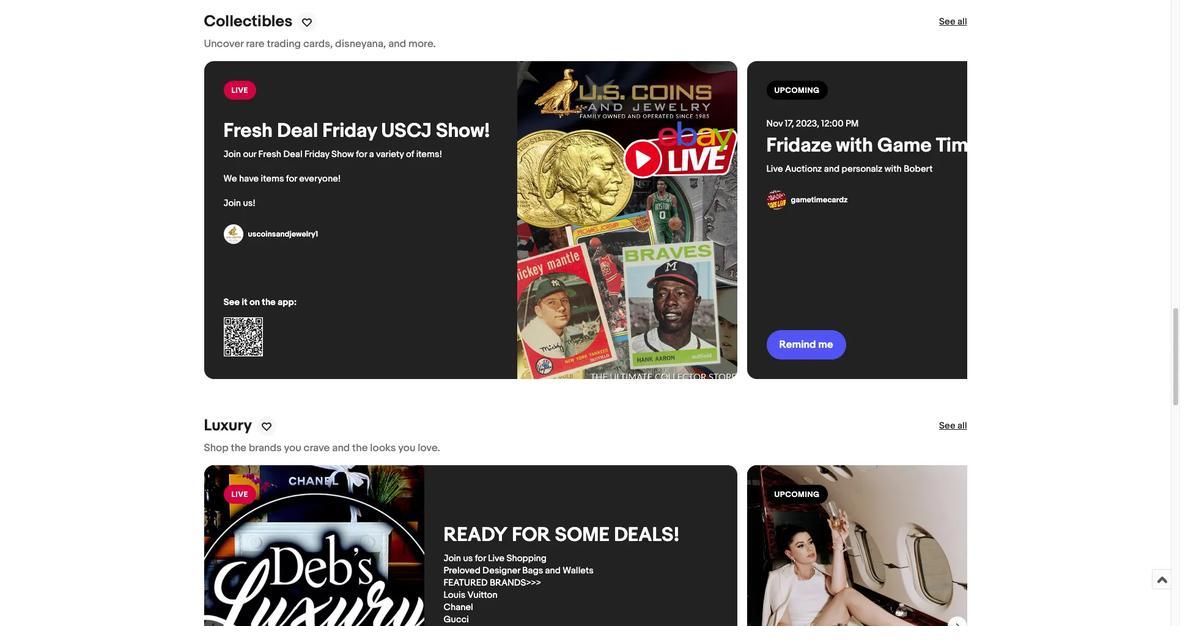 Task type: locate. For each thing, give the bounding box(es) containing it.
show!
[[436, 120, 490, 143]]

with down pm
[[836, 134, 873, 158]]

gametimecardz
[[791, 195, 848, 205]]

0 vertical spatial for
[[356, 149, 367, 161]]

remind me
[[779, 339, 833, 351]]

live inside nov 17, 2023, 12:00 pm fridaze with game time cardz live auctionz and personalz with bobert
[[767, 164, 783, 175]]

0 horizontal spatial with
[[836, 134, 873, 158]]

2 all from the top
[[958, 420, 967, 432]]

all for fresh deal friday uscj show!
[[958, 16, 967, 28]]

gametimecardz link
[[767, 190, 848, 210]]

1 vertical spatial for
[[286, 173, 297, 185]]

1 vertical spatial see
[[224, 297, 240, 309]]

1 horizontal spatial with
[[885, 164, 902, 175]]

see all
[[939, 16, 967, 28], [939, 420, 967, 432]]

1 vertical spatial deal
[[283, 149, 302, 161]]

collectibles
[[204, 12, 293, 31]]

for
[[356, 149, 367, 161], [286, 173, 297, 185], [475, 553, 486, 565]]

with
[[836, 134, 873, 158], [885, 164, 902, 175]]

uncover
[[204, 38, 244, 50]]

all
[[958, 16, 967, 28], [958, 420, 967, 432]]

upcoming
[[775, 86, 820, 96], [775, 490, 820, 500]]

fridaze
[[767, 134, 832, 158]]

have
[[239, 173, 259, 185]]

for left a
[[356, 149, 367, 161]]

fresh
[[224, 120, 273, 143], [258, 149, 281, 161]]

uscoinsandjewelry1 link
[[224, 225, 318, 244]]

uscoinsandjewelry1
[[248, 230, 318, 239]]

uncover rare trading cards, disneyana, and more.
[[204, 38, 436, 50]]

join up preloved
[[444, 553, 461, 565]]

you
[[284, 442, 301, 455], [398, 442, 416, 455]]

1 vertical spatial upcoming
[[775, 490, 820, 500]]

see
[[939, 16, 956, 28], [224, 297, 240, 309], [939, 420, 956, 432]]

wallets
[[563, 565, 594, 577]]

1 upcoming from the top
[[775, 86, 820, 96]]

bobert
[[904, 164, 933, 175]]

brands>>>
[[490, 578, 541, 589]]

items
[[261, 173, 284, 185]]

friday up everyone!
[[305, 149, 329, 161]]

ready for some deals! join us for live shopping preloved designer bags and wallets featured brands>>> louis vuitton chanel 
[[444, 524, 680, 626]]

live
[[231, 86, 248, 96], [767, 164, 783, 175], [231, 490, 248, 500], [488, 553, 505, 565]]

you left love.
[[398, 442, 416, 455]]

love.
[[418, 442, 440, 455]]

and
[[389, 38, 406, 50], [824, 164, 840, 175], [332, 442, 350, 455], [545, 565, 561, 577]]

2 vertical spatial see
[[939, 420, 956, 432]]

for right items
[[286, 173, 297, 185]]

deal
[[277, 120, 318, 143], [283, 149, 302, 161]]

0 horizontal spatial you
[[284, 442, 301, 455]]

and right auctionz
[[824, 164, 840, 175]]

fresh deal friday uscj show! join our fresh deal friday show for a variety of items! we have items for everyone! join us!
[[224, 120, 490, 209]]

0 horizontal spatial the
[[231, 442, 246, 455]]

with left bobert
[[885, 164, 902, 175]]

12:00
[[822, 118, 844, 130]]

see for ready for some deals!
[[939, 420, 956, 432]]

2 vertical spatial for
[[475, 553, 486, 565]]

variety
[[376, 149, 404, 161]]

2 see all link from the top
[[939, 420, 967, 433]]

shopping
[[507, 553, 547, 565]]

and right bags
[[545, 565, 561, 577]]

upcoming link
[[747, 466, 1180, 626]]

fresh right our
[[258, 149, 281, 161]]

1 vertical spatial see all
[[939, 420, 967, 432]]

it
[[242, 297, 247, 309]]

us!
[[243, 198, 256, 209]]

fresh deal friday uscj show! image
[[517, 61, 737, 379]]

see all link
[[939, 16, 967, 28], [939, 420, 967, 433]]

1 vertical spatial see all link
[[939, 420, 967, 433]]

app:
[[278, 297, 297, 309]]

uscoinsandjewelry1 image
[[224, 225, 243, 244]]

1 horizontal spatial the
[[262, 297, 276, 309]]

nov
[[767, 118, 783, 130]]

we
[[224, 173, 237, 185]]

2 see all from the top
[[939, 420, 967, 432]]

1 all from the top
[[958, 16, 967, 28]]

1 vertical spatial with
[[885, 164, 902, 175]]

the right shop
[[231, 442, 246, 455]]

items!
[[416, 149, 442, 161]]

0 vertical spatial see all link
[[939, 16, 967, 28]]

power hour- auction image
[[747, 466, 967, 626]]

0 vertical spatial upcoming
[[775, 86, 820, 96]]

fresh up our
[[224, 120, 273, 143]]

0 vertical spatial all
[[958, 16, 967, 28]]

and left more.
[[389, 38, 406, 50]]

1 vertical spatial friday
[[305, 149, 329, 161]]

join
[[224, 149, 241, 161], [224, 198, 241, 209], [444, 553, 461, 565]]

deal up everyone!
[[277, 120, 318, 143]]

deal up items
[[283, 149, 302, 161]]

1 vertical spatial all
[[958, 420, 967, 432]]

disneyana,
[[335, 38, 386, 50]]

friday up show
[[323, 120, 377, 143]]

1 horizontal spatial for
[[356, 149, 367, 161]]

friday
[[323, 120, 377, 143], [305, 149, 329, 161]]

our
[[243, 149, 256, 161]]

the left looks
[[352, 442, 368, 455]]

join left 'us!'
[[224, 198, 241, 209]]

remind me button
[[767, 331, 846, 360]]

see all link for fresh deal friday uscj show!
[[939, 16, 967, 28]]

2 upcoming from the top
[[775, 490, 820, 500]]

1 horizontal spatial you
[[398, 442, 416, 455]]

1 see all from the top
[[939, 16, 967, 28]]

for right us
[[475, 553, 486, 565]]

join left our
[[224, 149, 241, 161]]

ready for some deals! image
[[204, 466, 424, 626]]

0 vertical spatial see all
[[939, 16, 967, 28]]

everyone!
[[299, 173, 341, 185]]

the
[[262, 297, 276, 309], [231, 442, 246, 455], [352, 442, 368, 455]]

0 vertical spatial see
[[939, 16, 956, 28]]

1 see all link from the top
[[939, 16, 967, 28]]

you left crave in the left of the page
[[284, 442, 301, 455]]

ready
[[444, 524, 508, 548]]

2 vertical spatial join
[[444, 553, 461, 565]]

the right on
[[262, 297, 276, 309]]

live inside ready for some deals! join us for live shopping preloved designer bags and wallets featured brands>>> louis vuitton chanel
[[488, 553, 505, 565]]

rare
[[246, 38, 265, 50]]

0 horizontal spatial for
[[286, 173, 297, 185]]

2 horizontal spatial for
[[475, 553, 486, 565]]

pm
[[846, 118, 859, 130]]



Task type: vqa. For each thing, say whether or not it's contained in the screenshot.
uscoinsandjewelry1 at the top of page
yes



Task type: describe. For each thing, give the bounding box(es) containing it.
shop
[[204, 442, 229, 455]]

personalz
[[842, 164, 883, 175]]

shop the brands you crave and the looks you love.
[[204, 442, 440, 455]]

for inside ready for some deals! join us for live shopping preloved designer bags and wallets featured brands>>> louis vuitton chanel
[[475, 553, 486, 565]]

on
[[250, 297, 260, 309]]

0 vertical spatial friday
[[323, 120, 377, 143]]

see all for fresh deal friday uscj show!
[[939, 16, 967, 28]]

for
[[512, 524, 551, 548]]

nov 17, 2023, 12:00 pm fridaze with game time cardz live auctionz and personalz with bobert
[[767, 118, 1039, 175]]

featured
[[444, 578, 488, 589]]

and right crave in the left of the page
[[332, 442, 350, 455]]

trading
[[267, 38, 301, 50]]

time
[[936, 134, 980, 158]]

1 vertical spatial join
[[224, 198, 241, 209]]

louis
[[444, 590, 466, 601]]

vuitton
[[468, 590, 498, 601]]

a
[[369, 149, 374, 161]]

2023,
[[796, 118, 820, 130]]

us
[[463, 553, 473, 565]]

17,
[[785, 118, 794, 130]]

see it on the app:
[[224, 297, 297, 309]]

1 you from the left
[[284, 442, 301, 455]]

brands
[[249, 442, 282, 455]]

0 vertical spatial join
[[224, 149, 241, 161]]

of
[[406, 149, 414, 161]]

cardz
[[984, 134, 1039, 158]]

gametimecardz image
[[767, 190, 786, 210]]

cards,
[[303, 38, 333, 50]]

game
[[878, 134, 932, 158]]

designer
[[483, 565, 520, 577]]

deals!
[[614, 524, 680, 548]]

2 you from the left
[[398, 442, 416, 455]]

crave
[[304, 442, 330, 455]]

more.
[[409, 38, 436, 50]]

show
[[332, 149, 354, 161]]

join inside ready for some deals! join us for live shopping preloved designer bags and wallets featured brands>>> louis vuitton chanel
[[444, 553, 461, 565]]

me
[[819, 339, 833, 351]]

and inside nov 17, 2023, 12:00 pm fridaze with game time cardz live auctionz and personalz with bobert
[[824, 164, 840, 175]]

and inside ready for some deals! join us for live shopping preloved designer bags and wallets featured brands>>> louis vuitton chanel
[[545, 565, 561, 577]]

some
[[555, 524, 610, 548]]

auctionz
[[785, 164, 822, 175]]

2 horizontal spatial the
[[352, 442, 368, 455]]

see for fresh deal friday uscj show!
[[939, 16, 956, 28]]

see all link for ready for some deals!
[[939, 420, 967, 433]]

uscj
[[381, 120, 432, 143]]

bags
[[522, 565, 543, 577]]

looks
[[370, 442, 396, 455]]

1 vertical spatial fresh
[[258, 149, 281, 161]]

qrcode image
[[224, 318, 263, 357]]

chanel
[[444, 602, 473, 614]]

0 vertical spatial fresh
[[224, 120, 273, 143]]

0 vertical spatial deal
[[277, 120, 318, 143]]

0 vertical spatial with
[[836, 134, 873, 158]]

luxury
[[204, 417, 252, 436]]

see all for ready for some deals!
[[939, 420, 967, 432]]

remind
[[779, 339, 816, 351]]

all for ready for some deals!
[[958, 420, 967, 432]]

preloved
[[444, 565, 481, 577]]



